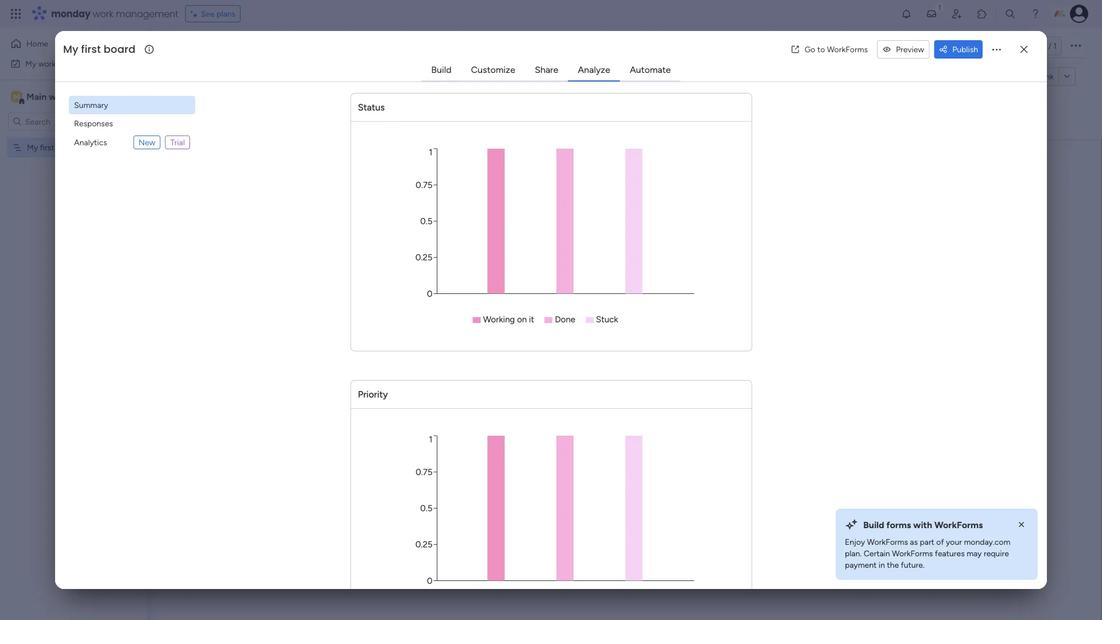 Task type: vqa. For each thing, say whether or not it's contained in the screenshot.
owner to the top
no



Task type: describe. For each thing, give the bounding box(es) containing it.
customize
[[471, 64, 515, 75]]

start
[[553, 235, 584, 254]]

go to workforms
[[805, 44, 868, 54]]

copy form link button
[[980, 67, 1059, 86]]

build for build
[[431, 64, 452, 75]]

workspace
[[49, 91, 94, 102]]

build forms with workforms alert
[[836, 509, 1038, 580]]

powered
[[230, 71, 266, 82]]

board inside "list box"
[[56, 143, 77, 152]]

future.
[[901, 560, 925, 570]]

monday
[[51, 7, 90, 20]]

the
[[887, 560, 899, 570]]

my first board inside "list box"
[[27, 143, 77, 152]]

menu menu
[[69, 96, 195, 152]]

select product image
[[10, 8, 22, 20]]

apps image
[[977, 8, 988, 20]]

analyze link
[[569, 59, 620, 80]]

edit form button
[[174, 67, 217, 86]]

workforms up of
[[935, 519, 983, 530]]

build for build forms with workforms
[[864, 519, 885, 530]]

form for edit form
[[195, 72, 212, 81]]

responses
[[74, 119, 113, 128]]

see plans
[[201, 9, 235, 19]]

summary
[[74, 100, 108, 110]]

build form button
[[596, 273, 657, 296]]

as
[[910, 537, 918, 547]]

certain
[[864, 549, 890, 558]]

invite members image
[[951, 8, 963, 20]]

enjoy workforms as part of your monday.com plan. certain workforms features may require payment in the future.
[[845, 537, 1011, 570]]

/
[[1049, 41, 1052, 51]]

share link
[[526, 59, 568, 80]]

form for build form
[[628, 279, 648, 290]]

forms
[[887, 519, 911, 530]]

features
[[935, 549, 965, 558]]

go to workforms button
[[786, 40, 873, 59]]

publish button
[[934, 40, 983, 59]]

My first board field
[[60, 42, 143, 57]]

let's start by building your form
[[520, 235, 733, 254]]

workspace image
[[11, 90, 22, 103]]

priority
[[358, 389, 388, 400]]

main
[[26, 91, 47, 102]]

0 vertical spatial by
[[269, 71, 279, 82]]

home button
[[7, 34, 123, 53]]

notifications image
[[901, 8, 912, 20]]

first inside field
[[81, 42, 101, 57]]

automate
[[630, 64, 671, 75]]

form for copy form link
[[1023, 72, 1040, 81]]

building
[[608, 235, 663, 254]]

done
[[555, 314, 575, 325]]

1
[[1054, 41, 1057, 51]]

analyze
[[578, 64, 610, 75]]

invite / 1
[[1027, 41, 1057, 51]]

link
[[1042, 72, 1054, 81]]

workforms up future.
[[892, 549, 933, 558]]

my inside field
[[63, 42, 78, 57]]

automate link
[[621, 59, 680, 80]]

in
[[879, 560, 885, 570]]

my inside "list box"
[[27, 143, 38, 152]]

see plans button
[[185, 5, 241, 22]]

require
[[984, 549, 1009, 558]]

board inside field
[[104, 42, 136, 57]]

m
[[13, 92, 20, 102]]

management
[[116, 7, 178, 20]]

go
[[805, 44, 816, 54]]

more actions image
[[991, 44, 1002, 55]]

home
[[26, 39, 48, 49]]

it
[[529, 314, 534, 325]]

publish
[[953, 44, 978, 54]]



Task type: locate. For each thing, give the bounding box(es) containing it.
1 image
[[935, 1, 945, 13]]

status
[[358, 102, 385, 113]]

tab list
[[422, 59, 681, 82]]

your up features
[[946, 537, 962, 547]]

working
[[483, 314, 515, 325]]

monday.com
[[964, 537, 1011, 547]]

0 vertical spatial board
[[104, 42, 136, 57]]

your
[[667, 235, 697, 254], [946, 537, 962, 547]]

build forms with workforms
[[864, 519, 983, 530]]

1 vertical spatial build
[[606, 279, 626, 290]]

payment
[[845, 560, 877, 570]]

Search in workspace field
[[24, 115, 96, 128]]

0 horizontal spatial build
[[431, 64, 452, 75]]

workforms inside button
[[827, 44, 868, 54]]

by
[[269, 71, 279, 82], [587, 235, 604, 254]]

my
[[63, 42, 78, 57], [25, 59, 36, 68], [27, 143, 38, 152]]

0 horizontal spatial your
[[667, 235, 697, 254]]

build left forms
[[864, 519, 885, 530]]

build inside button
[[606, 279, 626, 290]]

0 horizontal spatial work
[[38, 59, 56, 68]]

1 vertical spatial my
[[25, 59, 36, 68]]

1 horizontal spatial first
[[81, 42, 101, 57]]

trial
[[170, 138, 185, 147]]

0 horizontal spatial by
[[269, 71, 279, 82]]

1 vertical spatial by
[[587, 235, 604, 254]]

2 vertical spatial my
[[27, 143, 38, 152]]

0 vertical spatial my first board
[[63, 42, 136, 57]]

region for status
[[391, 146, 711, 331]]

board
[[104, 42, 136, 57], [56, 143, 77, 152]]

invite
[[1027, 41, 1047, 51]]

1 vertical spatial work
[[38, 59, 56, 68]]

build link
[[422, 59, 461, 80]]

my first board inside field
[[63, 42, 136, 57]]

edit form
[[179, 72, 212, 81]]

1 horizontal spatial board
[[104, 42, 136, 57]]

inbox image
[[926, 8, 938, 20]]

by right powered
[[269, 71, 279, 82]]

build
[[431, 64, 452, 75], [606, 279, 626, 290], [864, 519, 885, 530]]

your inside 'enjoy workforms as part of your monday.com plan. certain workforms features may require payment in the future.'
[[946, 537, 962, 547]]

option
[[0, 137, 146, 140]]

1 vertical spatial board
[[56, 143, 77, 152]]

to
[[818, 44, 825, 54]]

region containing working on it
[[391, 146, 711, 331]]

of
[[937, 537, 944, 547]]

see
[[201, 9, 215, 19]]

workforms right to
[[827, 44, 868, 54]]

1 region from the top
[[391, 146, 711, 331]]

my right home
[[63, 42, 78, 57]]

build inside "alert"
[[864, 519, 885, 530]]

2 horizontal spatial build
[[864, 519, 885, 530]]

region
[[391, 146, 711, 331], [391, 433, 711, 618]]

1 vertical spatial your
[[946, 537, 962, 547]]

0 vertical spatial my
[[63, 42, 78, 57]]

preview button
[[877, 40, 930, 59]]

help image
[[1030, 8, 1042, 20]]

2 region from the top
[[391, 433, 711, 618]]

my first board down search in workspace field
[[27, 143, 77, 152]]

0 vertical spatial region
[[391, 146, 711, 331]]

1 horizontal spatial build
[[606, 279, 626, 290]]

1 horizontal spatial work
[[93, 7, 113, 20]]

my first board down monday work management
[[63, 42, 136, 57]]

1 vertical spatial my first board
[[27, 143, 77, 152]]

may
[[967, 549, 982, 558]]

menu item
[[69, 133, 195, 152]]

plan.
[[845, 549, 862, 558]]

workforms
[[827, 44, 868, 54], [935, 519, 983, 530], [867, 537, 908, 547], [892, 549, 933, 558]]

working on it
[[483, 314, 534, 325]]

enjoy
[[845, 537, 865, 547]]

my work button
[[7, 54, 123, 73]]

search everything image
[[1005, 8, 1016, 20]]

my down search in workspace field
[[27, 143, 38, 152]]

preview
[[896, 44, 925, 54]]

your right the building in the top of the page
[[667, 235, 697, 254]]

main workspace
[[26, 91, 94, 102]]

0 horizontal spatial board
[[56, 143, 77, 152]]

first
[[81, 42, 101, 57], [40, 143, 54, 152]]

analytics
[[74, 138, 107, 147]]

first inside "list box"
[[40, 143, 54, 152]]

work inside button
[[38, 59, 56, 68]]

new
[[139, 138, 155, 147]]

2 vertical spatial build
[[864, 519, 885, 530]]

close image
[[1016, 519, 1028, 531]]

work right the monday
[[93, 7, 113, 20]]

invite / 1 button
[[1005, 37, 1062, 55]]

0 vertical spatial work
[[93, 7, 113, 20]]

work down home
[[38, 59, 56, 68]]

my down home
[[25, 59, 36, 68]]

monday work management
[[51, 7, 178, 20]]

share
[[535, 64, 559, 75]]

customize link
[[462, 59, 525, 80]]

by right start
[[587, 235, 604, 254]]

workspace selection element
[[11, 90, 96, 105]]

john smith image
[[1070, 5, 1089, 23]]

0 vertical spatial build
[[431, 64, 452, 75]]

1 horizontal spatial your
[[946, 537, 962, 547]]

powered by
[[230, 71, 279, 82]]

my first board
[[63, 42, 136, 57], [27, 143, 77, 152]]

board down search in workspace field
[[56, 143, 77, 152]]

tab list containing build
[[422, 59, 681, 82]]

build form
[[606, 279, 648, 290]]

workforms up certain
[[867, 537, 908, 547]]

form
[[1023, 72, 1040, 81], [195, 72, 212, 81], [701, 235, 733, 254], [628, 279, 648, 290]]

copy
[[1002, 72, 1021, 81]]

on
[[517, 314, 527, 325]]

board down monday work management
[[104, 42, 136, 57]]

first down search in workspace field
[[40, 143, 54, 152]]

work for monday
[[93, 7, 113, 20]]

plans
[[216, 9, 235, 19]]

my first board list box
[[0, 136, 146, 312]]

1 vertical spatial first
[[40, 143, 54, 152]]

menu item containing analytics
[[69, 133, 195, 152]]

1 vertical spatial region
[[391, 433, 711, 618]]

my work
[[25, 59, 56, 68]]

copy form link
[[1002, 72, 1054, 81]]

my inside button
[[25, 59, 36, 68]]

0 vertical spatial first
[[81, 42, 101, 57]]

part
[[920, 537, 935, 547]]

0 horizontal spatial first
[[40, 143, 54, 152]]

with
[[914, 519, 933, 530]]

first down the monday
[[81, 42, 101, 57]]

workforms logo image
[[283, 67, 348, 86]]

work
[[93, 7, 113, 20], [38, 59, 56, 68]]

build for build form
[[606, 279, 626, 290]]

work for my
[[38, 59, 56, 68]]

let's
[[520, 235, 549, 254]]

stuck
[[596, 314, 618, 325]]

build left customize link
[[431, 64, 452, 75]]

region for priority
[[391, 433, 711, 618]]

build up stuck
[[606, 279, 626, 290]]

1 horizontal spatial by
[[587, 235, 604, 254]]

edit
[[179, 72, 193, 81]]

0 vertical spatial your
[[667, 235, 697, 254]]



